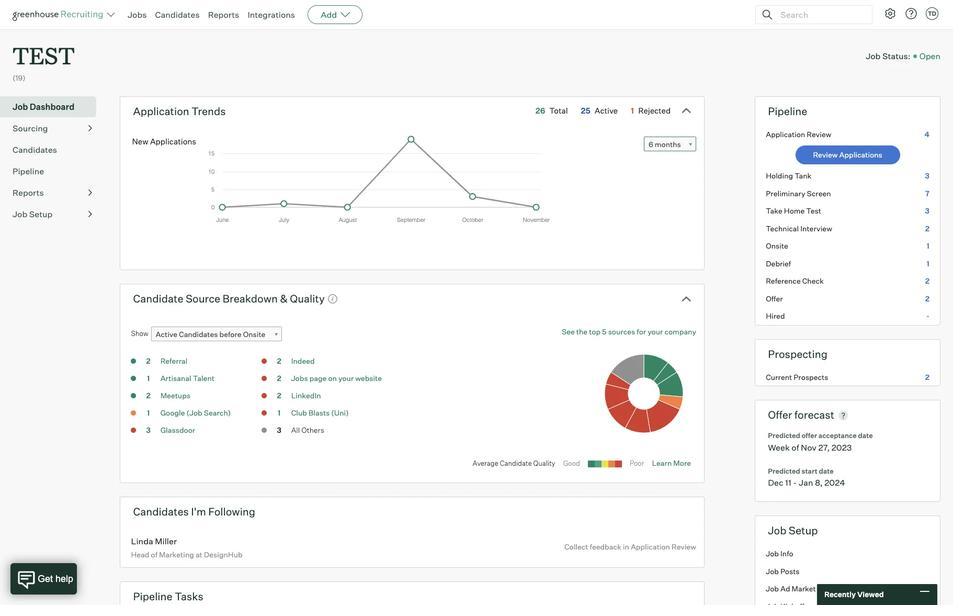Task type: vqa. For each thing, say whether or not it's contained in the screenshot.
leftmost email report
no



Task type: locate. For each thing, give the bounding box(es) containing it.
applications for review applications
[[840, 150, 883, 159]]

technical interview
[[766, 224, 833, 233]]

current
[[766, 373, 793, 381]]

of left nov
[[792, 442, 800, 453]]

application up the holding tank
[[766, 130, 806, 139]]

1 vertical spatial job setup
[[769, 524, 818, 537]]

1 vertical spatial of
[[151, 550, 158, 559]]

2 vertical spatial application
[[631, 542, 671, 551]]

breakdown
[[223, 292, 278, 305]]

(uni)
[[332, 408, 349, 417]]

of right the head
[[151, 550, 158, 559]]

referral
[[161, 357, 188, 365]]

meetups link
[[161, 391, 191, 400]]

pipeline
[[769, 105, 808, 118], [13, 166, 44, 176], [133, 590, 173, 603]]

0 vertical spatial job setup
[[13, 209, 53, 219]]

0 horizontal spatial applications
[[150, 137, 196, 147]]

2 link left indeed on the left of page
[[269, 356, 290, 368]]

1 vertical spatial candidates link
[[13, 143, 92, 156]]

candidate source data is not real-time. data may take up to two days to reflect accurately. image
[[328, 294, 338, 304]]

1 vertical spatial -
[[794, 477, 797, 488]]

1 horizontal spatial candidates link
[[155, 9, 200, 20]]

reports link left integrations
[[208, 9, 239, 20]]

predicted up week
[[769, 431, 801, 440]]

info
[[781, 549, 794, 558]]

candidates up miller
[[133, 505, 189, 518]]

quality left good
[[534, 459, 556, 468]]

job setup up info
[[769, 524, 818, 537]]

1 vertical spatial reports
[[13, 187, 44, 198]]

date
[[859, 431, 874, 440], [819, 467, 834, 475]]

1 horizontal spatial date
[[859, 431, 874, 440]]

preliminary
[[766, 189, 806, 198]]

predicted inside predicted offer acceptance date week of nov 27, 2023
[[769, 431, 801, 440]]

1 vertical spatial setup
[[789, 524, 818, 537]]

0 vertical spatial offer
[[766, 294, 783, 303]]

1 link for artisanal talent
[[138, 373, 159, 385]]

td button
[[926, 7, 939, 20]]

application for application review
[[766, 130, 806, 139]]

0 vertical spatial pipeline
[[769, 105, 808, 118]]

new
[[132, 137, 148, 147]]

job setup down 'pipeline' link
[[13, 209, 53, 219]]

0 horizontal spatial pipeline
[[13, 166, 44, 176]]

active
[[595, 106, 618, 116], [156, 330, 177, 339]]

offer down reference
[[766, 294, 783, 303]]

0 vertical spatial candidate
[[133, 292, 183, 305]]

ad
[[781, 584, 791, 593]]

26 total
[[536, 106, 568, 116]]

0 vertical spatial application
[[133, 105, 189, 118]]

1 horizontal spatial reports link
[[208, 9, 239, 20]]

0 horizontal spatial application
[[133, 105, 189, 118]]

recently viewed
[[825, 590, 884, 599]]

candidates link down sourcing link
[[13, 143, 92, 156]]

7
[[926, 189, 930, 198]]

1 link up 3 link
[[138, 408, 159, 420]]

reports left integrations
[[208, 9, 239, 20]]

1 horizontal spatial pipeline
[[133, 590, 173, 603]]

0 horizontal spatial your
[[339, 374, 354, 383]]

1 link for club blasts (uni)
[[269, 408, 290, 420]]

2 predicted from the top
[[769, 467, 801, 475]]

0 vertical spatial date
[[859, 431, 874, 440]]

quality
[[290, 292, 325, 305], [534, 459, 556, 468]]

candidates left the before
[[179, 330, 218, 339]]

0 vertical spatial applications
[[150, 137, 196, 147]]

at
[[196, 550, 202, 559]]

1 vertical spatial applications
[[840, 150, 883, 159]]

show
[[131, 329, 148, 338]]

1 link for google (job search)
[[138, 408, 159, 420]]

0 vertical spatial jobs
[[128, 9, 147, 20]]

setup up info
[[789, 524, 818, 537]]

1 vertical spatial offer
[[769, 408, 793, 421]]

predicted
[[769, 431, 801, 440], [769, 467, 801, 475]]

1 horizontal spatial of
[[792, 442, 800, 453]]

0 horizontal spatial candidates link
[[13, 143, 92, 156]]

blasts
[[309, 408, 330, 417]]

linkedin link
[[291, 391, 321, 400]]

candidate
[[133, 292, 183, 305], [500, 459, 532, 468]]

predicted for 11
[[769, 467, 801, 475]]

test link
[[13, 29, 75, 73]]

1 vertical spatial quality
[[534, 459, 556, 468]]

0 horizontal spatial reports
[[13, 187, 44, 198]]

head
[[131, 550, 149, 559]]

0 vertical spatial predicted
[[769, 431, 801, 440]]

date up 8,
[[819, 467, 834, 475]]

test
[[807, 206, 822, 215]]

jobs page on your website
[[291, 374, 382, 383]]

learn more
[[653, 459, 692, 468]]

1 horizontal spatial active
[[595, 106, 618, 116]]

job for job posts link
[[766, 567, 779, 576]]

learn
[[653, 459, 672, 468]]

1 link left club
[[269, 408, 290, 420]]

1 horizontal spatial reports
[[208, 9, 239, 20]]

0 vertical spatial reports
[[208, 9, 239, 20]]

1 vertical spatial your
[[339, 374, 354, 383]]

1 vertical spatial date
[[819, 467, 834, 475]]

active right 25
[[595, 106, 618, 116]]

predicted inside the predicted start date dec 11 - jan 8, 2024
[[769, 467, 801, 475]]

2 link left 'referral' link
[[138, 356, 159, 368]]

source
[[186, 292, 220, 305]]

0 vertical spatial of
[[792, 442, 800, 453]]

reports down 'pipeline' link
[[13, 187, 44, 198]]

(19)
[[13, 73, 26, 82]]

dashboard
[[30, 101, 74, 112]]

configure image
[[885, 7, 897, 20]]

3 up 7
[[926, 171, 930, 180]]

2 link for referral
[[138, 356, 159, 368]]

all
[[291, 426, 300, 435]]

your right the 'for'
[[648, 327, 663, 336]]

reference
[[766, 276, 801, 285]]

1 vertical spatial predicted
[[769, 467, 801, 475]]

offer
[[766, 294, 783, 303], [769, 408, 793, 421]]

11
[[786, 477, 792, 488]]

1
[[631, 106, 634, 116], [927, 241, 930, 250], [927, 259, 930, 268], [147, 374, 150, 383], [147, 408, 150, 417], [278, 408, 281, 417]]

0 horizontal spatial jobs
[[128, 9, 147, 20]]

candidates link right jobs link in the left of the page
[[155, 9, 200, 20]]

candidate up show
[[133, 292, 183, 305]]

0 vertical spatial active
[[595, 106, 618, 116]]

forecast
[[795, 408, 835, 421]]

0 horizontal spatial onsite
[[243, 330, 266, 339]]

1 horizontal spatial applications
[[840, 150, 883, 159]]

1 vertical spatial review
[[814, 150, 838, 159]]

jobs for jobs
[[128, 9, 147, 20]]

applications for new applications
[[150, 137, 196, 147]]

2 vertical spatial review
[[672, 542, 697, 551]]

0 horizontal spatial of
[[151, 550, 158, 559]]

0 vertical spatial review
[[807, 130, 832, 139]]

0 horizontal spatial active
[[156, 330, 177, 339]]

6 months link
[[644, 137, 697, 152]]

review applications
[[814, 150, 883, 159]]

job setup
[[13, 209, 53, 219], [769, 524, 818, 537]]

application
[[133, 105, 189, 118], [766, 130, 806, 139], [631, 542, 671, 551]]

2 link left the page
[[269, 373, 290, 385]]

25
[[581, 106, 591, 116]]

pipeline left tasks at the bottom left
[[133, 590, 173, 603]]

setup down 'pipeline' link
[[29, 209, 53, 219]]

1 vertical spatial onsite
[[243, 330, 266, 339]]

onsite right the before
[[243, 330, 266, 339]]

offer up week
[[769, 408, 793, 421]]

miller
[[155, 536, 177, 547]]

reports link down 'pipeline' link
[[13, 186, 92, 199]]

1 predicted from the top
[[769, 431, 801, 440]]

open
[[920, 51, 941, 61]]

1 horizontal spatial -
[[927, 312, 930, 320]]

active right show
[[156, 330, 177, 339]]

1 horizontal spatial setup
[[789, 524, 818, 537]]

1 horizontal spatial application
[[631, 542, 671, 551]]

artisanal talent
[[161, 374, 215, 383]]

1 link left artisanal
[[138, 373, 159, 385]]

2 link left meetups
[[138, 391, 159, 403]]

1 vertical spatial reports link
[[13, 186, 92, 199]]

5
[[603, 327, 607, 336]]

pipeline down sourcing
[[13, 166, 44, 176]]

good
[[564, 459, 580, 468]]

application up the new applications
[[133, 105, 189, 118]]

quality right &
[[290, 292, 325, 305]]

0 horizontal spatial setup
[[29, 209, 53, 219]]

start
[[802, 467, 818, 475]]

date inside predicted offer acceptance date week of nov 27, 2023
[[859, 431, 874, 440]]

1 vertical spatial jobs
[[291, 374, 308, 383]]

0 horizontal spatial candidate
[[133, 292, 183, 305]]

1 vertical spatial application
[[766, 130, 806, 139]]

google (job search) link
[[161, 408, 231, 417]]

1 horizontal spatial jobs
[[291, 374, 308, 383]]

0 horizontal spatial -
[[794, 477, 797, 488]]

2 vertical spatial pipeline
[[133, 590, 173, 603]]

1 horizontal spatial onsite
[[766, 241, 789, 250]]

2 link left linkedin on the left bottom
[[269, 391, 290, 403]]

onsite
[[766, 241, 789, 250], [243, 330, 266, 339]]

see the top 5 sources for your company
[[562, 327, 697, 336]]

job for job dashboard link
[[13, 101, 28, 112]]

reports
[[208, 9, 239, 20], [13, 187, 44, 198]]

0 horizontal spatial reports link
[[13, 186, 92, 199]]

predicted up '11'
[[769, 467, 801, 475]]

debrief
[[766, 259, 792, 268]]

6
[[649, 140, 654, 149]]

0 horizontal spatial date
[[819, 467, 834, 475]]

1 horizontal spatial your
[[648, 327, 663, 336]]

applications inside "link"
[[840, 150, 883, 159]]

0 vertical spatial reports link
[[208, 9, 239, 20]]

4
[[925, 130, 930, 139]]

candidate right average
[[500, 459, 532, 468]]

job posts
[[766, 567, 800, 576]]

1 vertical spatial candidate
[[500, 459, 532, 468]]

2 horizontal spatial application
[[766, 130, 806, 139]]

artisanal talent link
[[161, 374, 215, 383]]

job dashboard
[[13, 101, 74, 112]]

talent
[[193, 374, 215, 383]]

poor
[[630, 459, 645, 468]]

pipeline up application review
[[769, 105, 808, 118]]

predicted offer acceptance date week of nov 27, 2023
[[769, 431, 874, 453]]

application right in
[[631, 542, 671, 551]]

integrations link
[[248, 9, 295, 20]]

onsite up debrief
[[766, 241, 789, 250]]

-
[[927, 312, 930, 320], [794, 477, 797, 488]]

prospects
[[794, 373, 829, 381]]

2 link
[[138, 356, 159, 368], [269, 356, 290, 368], [269, 373, 290, 385], [138, 391, 159, 403], [269, 391, 290, 403]]

posts
[[781, 567, 800, 576]]

0 vertical spatial candidates link
[[155, 9, 200, 20]]

0 vertical spatial quality
[[290, 292, 325, 305]]

date inside the predicted start date dec 11 - jan 8, 2024
[[819, 467, 834, 475]]

active candidates before onsite link
[[151, 327, 282, 342]]

date right acceptance on the right of page
[[859, 431, 874, 440]]

tank
[[795, 171, 812, 180]]

your right on
[[339, 374, 354, 383]]

trends
[[192, 105, 226, 118]]



Task type: describe. For each thing, give the bounding box(es) containing it.
collect feedback in application review
[[565, 542, 697, 551]]

Search text field
[[778, 7, 863, 22]]

months
[[655, 140, 681, 149]]

designhub
[[204, 550, 243, 559]]

preliminary screen
[[766, 189, 832, 198]]

i'm
[[191, 505, 206, 518]]

1 horizontal spatial job setup
[[769, 524, 818, 537]]

offer forecast
[[769, 408, 835, 421]]

test (19)
[[13, 40, 75, 82]]

1 vertical spatial active
[[156, 330, 177, 339]]

application review
[[766, 130, 832, 139]]

candidates down sourcing
[[13, 144, 57, 155]]

of inside predicted offer acceptance date week of nov 27, 2023
[[792, 442, 800, 453]]

job setup link
[[13, 208, 92, 220]]

technical
[[766, 224, 799, 233]]

offer for offer forecast
[[769, 408, 793, 421]]

26
[[536, 106, 546, 116]]

job ad market
[[766, 584, 816, 593]]

job ad market link
[[756, 580, 941, 598]]

3 link
[[138, 425, 159, 437]]

candidates right jobs link in the left of the page
[[155, 9, 200, 20]]

review applications link
[[796, 146, 901, 164]]

pipeline tasks
[[133, 590, 204, 603]]

company
[[665, 327, 697, 336]]

jobs for jobs page on your website
[[291, 374, 308, 383]]

candidate source data is not real-time. data may take up to two days to reflect accurately. element
[[325, 289, 338, 308]]

glassdoor
[[161, 426, 195, 435]]

add button
[[308, 5, 363, 24]]

reference check
[[766, 276, 824, 285]]

- link
[[756, 307, 941, 325]]

offer for offer
[[766, 294, 783, 303]]

1 rejected
[[631, 106, 671, 116]]

referral link
[[161, 357, 188, 365]]

3 left all
[[277, 426, 282, 435]]

market
[[792, 584, 816, 593]]

average
[[473, 459, 499, 468]]

job posts link
[[756, 563, 941, 580]]

greenhouse recruiting image
[[13, 8, 107, 21]]

1 horizontal spatial quality
[[534, 459, 556, 468]]

0 horizontal spatial quality
[[290, 292, 325, 305]]

1 vertical spatial pipeline
[[13, 166, 44, 176]]

(job
[[187, 408, 202, 417]]

viewed
[[858, 590, 884, 599]]

0 vertical spatial your
[[648, 327, 663, 336]]

0 vertical spatial setup
[[29, 209, 53, 219]]

27,
[[819, 442, 830, 453]]

sourcing link
[[13, 122, 92, 134]]

0 horizontal spatial job setup
[[13, 209, 53, 219]]

linda
[[131, 536, 153, 547]]

nov
[[801, 442, 817, 453]]

tasks
[[175, 590, 204, 603]]

see the top 5 sources for your company link
[[562, 327, 697, 337]]

average candidate quality
[[473, 459, 556, 468]]

week
[[769, 442, 790, 453]]

2 link for linkedin
[[269, 391, 290, 403]]

website
[[355, 374, 382, 383]]

0 vertical spatial -
[[927, 312, 930, 320]]

jan
[[799, 477, 814, 488]]

google
[[161, 408, 185, 417]]

3 down 7
[[926, 206, 930, 215]]

holding tank
[[766, 171, 812, 180]]

interview
[[801, 224, 833, 233]]

0 vertical spatial onsite
[[766, 241, 789, 250]]

top
[[589, 327, 601, 336]]

2023
[[832, 442, 852, 453]]

predicted for week
[[769, 431, 801, 440]]

2 horizontal spatial pipeline
[[769, 105, 808, 118]]

dec
[[769, 477, 784, 488]]

- inside the predicted start date dec 11 - jan 8, 2024
[[794, 477, 797, 488]]

indeed link
[[291, 357, 315, 365]]

take home test
[[766, 206, 822, 215]]

jobs page on your website link
[[291, 374, 382, 383]]

others
[[302, 426, 324, 435]]

1 horizontal spatial candidate
[[500, 459, 532, 468]]

2 link for indeed
[[269, 356, 290, 368]]

marketing
[[159, 550, 194, 559]]

screen
[[807, 189, 832, 198]]

check
[[803, 276, 824, 285]]

total
[[550, 106, 568, 116]]

linda miller head of marketing at designhub
[[131, 536, 243, 559]]

glassdoor link
[[161, 426, 195, 435]]

current prospects
[[766, 373, 829, 381]]

job info link
[[756, 545, 941, 563]]

job for job ad market link
[[766, 584, 779, 593]]

job status:
[[866, 51, 911, 61]]

candidate source breakdown & quality
[[133, 292, 325, 305]]

prospecting
[[769, 347, 828, 360]]

test
[[13, 40, 75, 71]]

sources
[[609, 327, 636, 336]]

of inside linda miller head of marketing at designhub
[[151, 550, 158, 559]]

job dashboard link
[[13, 100, 92, 113]]

integrations
[[248, 9, 295, 20]]

application for application trends
[[133, 105, 189, 118]]

on
[[328, 374, 337, 383]]

review inside "link"
[[814, 150, 838, 159]]

2 link for meetups
[[138, 391, 159, 403]]

job for job info link
[[766, 549, 779, 558]]

2024
[[825, 477, 846, 488]]

take
[[766, 206, 783, 215]]

td
[[929, 10, 937, 17]]

feedback
[[590, 542, 622, 551]]

indeed
[[291, 357, 315, 365]]

in
[[623, 542, 630, 551]]

candidates i'm following
[[133, 505, 255, 518]]

2 link for jobs page on your website
[[269, 373, 290, 385]]

3 left glassdoor link
[[146, 426, 151, 435]]

jobs link
[[128, 9, 147, 20]]

6 months
[[649, 140, 681, 149]]

add
[[321, 9, 337, 20]]

job for job setup link
[[13, 209, 27, 219]]

following
[[208, 505, 255, 518]]



